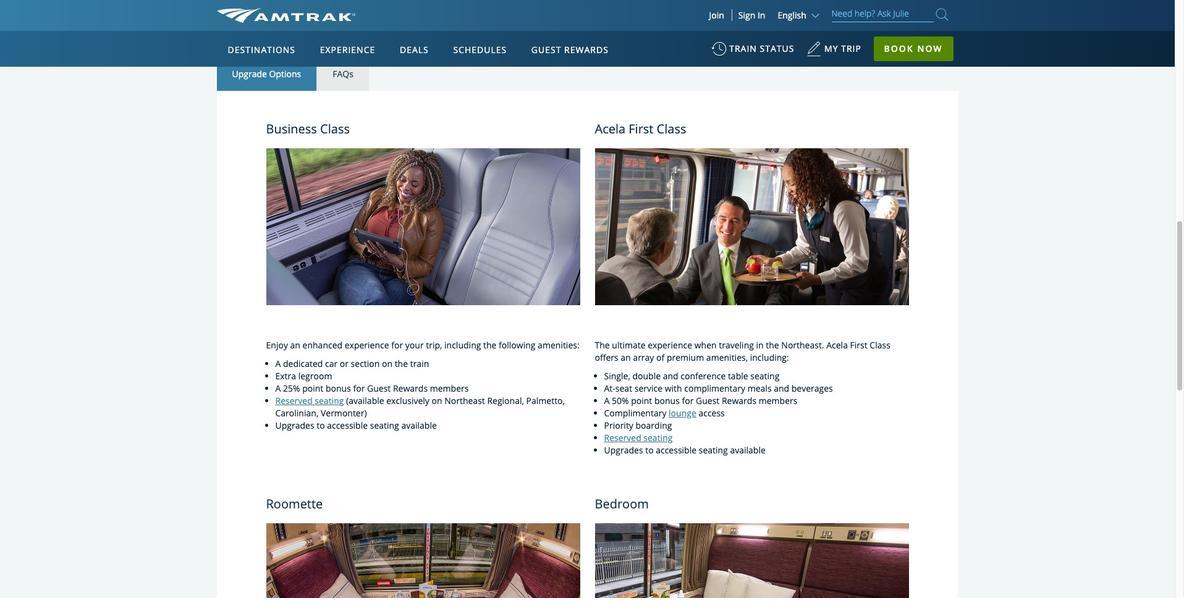 Task type: describe. For each thing, give the bounding box(es) containing it.
boarding
[[636, 420, 672, 431]]

0 vertical spatial an
[[290, 339, 300, 351]]

conference
[[681, 370, 726, 382]]

the for the ultimate experience when traveling in the northeast. acela first class offers an array of premium amenities, including:
[[766, 339, 779, 351]]

upgrade options button
[[217, 58, 317, 91]]

sign in
[[738, 9, 765, 21]]

service
[[635, 383, 663, 394]]

following
[[499, 339, 536, 351]]

array
[[633, 352, 654, 363]]

access
[[699, 407, 725, 419]]

premium
[[667, 352, 704, 363]]

sign in button
[[738, 9, 765, 21]]

lounge
[[669, 407, 696, 419]]

destinations
[[228, 44, 295, 56]]

traveling
[[719, 339, 754, 351]]

for inside single, double and conference table seating at-seat service with complimentary meals and beverages a 50% point bonus for guest rewards members complimentary lounge access priority boarding reserved seating upgrades to accessible seating available
[[682, 395, 694, 407]]

experience button
[[315, 33, 380, 67]]

upgrade options
[[232, 68, 301, 80]]

list containing upgrade options
[[217, 58, 958, 91]]

schedules
[[453, 44, 507, 56]]

priority
[[604, 420, 633, 431]]

acela first class
[[595, 120, 686, 137]]

application inside banner
[[263, 103, 559, 276]]

status
[[760, 43, 794, 54]]

guest inside single, double and conference table seating at-seat service with complimentary meals and beverages a 50% point bonus for guest rewards members complimentary lounge access priority boarding reserved seating upgrades to accessible seating available
[[696, 395, 720, 407]]

a inside single, double and conference table seating at-seat service with complimentary meals and beverages a 50% point bonus for guest rewards members complimentary lounge access priority boarding reserved seating upgrades to accessible seating available
[[604, 395, 610, 407]]

experience
[[320, 44, 375, 56]]

experience inside the ultimate experience when traveling in the northeast. acela first class offers an array of premium amenities, including:
[[648, 339, 692, 351]]

vermonter)
[[321, 407, 367, 419]]

seating down boarding
[[644, 432, 673, 444]]

upgrades to accessible seating available
[[275, 420, 437, 431]]

english button
[[778, 9, 822, 21]]

of
[[656, 352, 665, 363]]

0 vertical spatial acela
[[595, 120, 626, 137]]

palmetto,
[[526, 395, 565, 407]]

bedroom
[[595, 496, 649, 512]]

english
[[778, 9, 806, 21]]

single,
[[604, 370, 630, 382]]

offers
[[595, 352, 619, 363]]

enjoy an enhanced experience for your trip, including the following amenities:
[[266, 339, 580, 351]]

1 experience from the left
[[345, 339, 389, 351]]

to inside single, double and conference table seating at-seat service with complimentary meals and beverages a 50% point bonus for guest rewards members complimentary lounge access priority boarding reserved seating upgrades to accessible seating available
[[645, 444, 654, 456]]

upgrade
[[232, 68, 267, 80]]

0 horizontal spatial reserved
[[275, 395, 313, 407]]

meals
[[748, 383, 772, 394]]

train status link
[[711, 37, 794, 67]]

0 vertical spatial a
[[275, 358, 281, 370]]

train status
[[729, 43, 794, 54]]

roomette
[[266, 496, 323, 512]]

available inside single, double and conference table seating at-seat service with complimentary meals and beverages a 50% point bonus for guest rewards members complimentary lounge access priority boarding reserved seating upgrades to accessible seating available
[[730, 444, 766, 456]]

seating down the (available
[[370, 420, 399, 431]]

sign
[[738, 9, 755, 21]]

regional,
[[487, 395, 524, 407]]

trip
[[841, 43, 862, 54]]

exclusively
[[386, 395, 430, 407]]

complimentary
[[604, 407, 667, 419]]

ultimate
[[612, 339, 646, 351]]

guest inside popup button
[[531, 44, 561, 56]]

search icon image
[[936, 6, 948, 23]]

members inside single, double and conference table seating at-seat service with complimentary meals and beverages a 50% point bonus for guest rewards members complimentary lounge access priority boarding reserved seating upgrades to accessible seating available
[[759, 395, 798, 407]]

double
[[633, 370, 661, 382]]

your
[[405, 339, 424, 351]]

options
[[269, 68, 301, 80]]

book now
[[884, 43, 943, 54]]

a dedicated car or section on the train extra legroom a 25% point bonus for guest rewards members
[[275, 358, 469, 394]]

an inside the ultimate experience when traveling in the northeast. acela first class offers an array of premium amenities, including:
[[621, 352, 631, 363]]

upgrade options list item
[[217, 58, 317, 91]]

guest rewards button
[[526, 33, 614, 67]]

amenities:
[[538, 339, 580, 351]]

bonus inside single, double and conference table seating at-seat service with complimentary meals and beverages a 50% point bonus for guest rewards members complimentary lounge access priority boarding reserved seating upgrades to accessible seating available
[[654, 395, 680, 407]]

guest rewards
[[531, 44, 609, 56]]

join
[[709, 9, 724, 21]]

schedules link
[[448, 31, 512, 67]]

0 vertical spatial first
[[629, 120, 654, 137]]

upgrades inside single, double and conference table seating at-seat service with complimentary meals and beverages a 50% point bonus for guest rewards members complimentary lounge access priority boarding reserved seating upgrades to accessible seating available
[[604, 444, 643, 456]]

the
[[595, 339, 610, 351]]

class inside the ultimate experience when traveling in the northeast. acela first class offers an array of premium amenities, including:
[[870, 339, 891, 351]]

book
[[884, 43, 914, 54]]

point inside a dedicated car or section on the train extra legroom a 25% point bonus for guest rewards members
[[302, 383, 323, 394]]

rewards inside popup button
[[564, 44, 609, 56]]

50%
[[612, 395, 629, 407]]

extra
[[275, 370, 296, 382]]

banner containing join
[[0, 0, 1175, 285]]

destinations button
[[223, 33, 300, 67]]

0 horizontal spatial accessible
[[327, 420, 368, 431]]

0 vertical spatial upgrades
[[275, 420, 314, 431]]

northeast
[[445, 395, 485, 407]]

rewards inside single, double and conference table seating at-seat service with complimentary meals and beverages a 50% point bonus for guest rewards members complimentary lounge access priority boarding reserved seating upgrades to accessible seating available
[[722, 395, 757, 407]]

my trip button
[[807, 37, 862, 67]]

train
[[729, 43, 757, 54]]

1 horizontal spatial the
[[483, 339, 497, 351]]

on inside (available exclusively on northeast regional, palmetto, carolinian, vermonter)
[[432, 395, 442, 407]]



Task type: vqa. For each thing, say whether or not it's contained in the screenshot.
the middle guest
yes



Task type: locate. For each thing, give the bounding box(es) containing it.
experience up the "section"
[[345, 339, 389, 351]]

the ultimate experience when traveling in the northeast. acela first class offers an array of premium amenities, including:
[[595, 339, 891, 363]]

on inside a dedicated car or section on the train extra legroom a 25% point bonus for guest rewards members
[[382, 358, 393, 370]]

reserved down priority
[[604, 432, 641, 444]]

1 vertical spatial point
[[631, 395, 652, 407]]

0 horizontal spatial guest
[[367, 383, 391, 394]]

enhanced
[[303, 339, 342, 351]]

1 vertical spatial acela
[[826, 339, 848, 351]]

on right the "section"
[[382, 358, 393, 370]]

0 horizontal spatial available
[[401, 420, 437, 431]]

1 horizontal spatial on
[[432, 395, 442, 407]]

(available exclusively on northeast regional, palmetto, carolinian, vermonter)
[[275, 395, 565, 419]]

experience up of
[[648, 339, 692, 351]]

or
[[340, 358, 349, 370]]

table
[[728, 370, 748, 382]]

regions map image
[[263, 103, 559, 276]]

0 horizontal spatial upgrades
[[275, 420, 314, 431]]

in
[[758, 9, 765, 21]]

1 horizontal spatial accessible
[[656, 444, 697, 456]]

0 vertical spatial guest
[[531, 44, 561, 56]]

0 horizontal spatial reserved seating link
[[275, 395, 344, 407]]

members down meals
[[759, 395, 798, 407]]

bonus
[[326, 383, 351, 394], [654, 395, 680, 407]]

1 vertical spatial accessible
[[656, 444, 697, 456]]

accessible inside single, double and conference table seating at-seat service with complimentary meals and beverages a 50% point bonus for guest rewards members complimentary lounge access priority boarding reserved seating upgrades to accessible seating available
[[656, 444, 697, 456]]

seating up meals
[[750, 370, 780, 382]]

1 vertical spatial guest
[[367, 383, 391, 394]]

application
[[263, 103, 559, 276]]

1 horizontal spatial an
[[621, 352, 631, 363]]

an down ultimate
[[621, 352, 631, 363]]

1 horizontal spatial rewards
[[564, 44, 609, 56]]

1 vertical spatial members
[[759, 395, 798, 407]]

2 vertical spatial for
[[682, 395, 694, 407]]

train
[[410, 358, 429, 370]]

0 horizontal spatial an
[[290, 339, 300, 351]]

lounge link
[[669, 407, 696, 419]]

single, double and conference table seating at-seat service with complimentary meals and beverages a 50% point bonus for guest rewards members complimentary lounge access priority boarding reserved seating upgrades to accessible seating available
[[604, 370, 833, 456]]

1 vertical spatial first
[[850, 339, 868, 351]]

rewards inside a dedicated car or section on the train extra legroom a 25% point bonus for guest rewards members
[[393, 383, 428, 394]]

reserved seating link up 'carolinian,'
[[275, 395, 344, 407]]

enjoy
[[266, 339, 288, 351]]

to down boarding
[[645, 444, 654, 456]]

business
[[266, 120, 317, 137]]

section
[[351, 358, 380, 370]]

0 horizontal spatial on
[[382, 358, 393, 370]]

with
[[665, 383, 682, 394]]

0 horizontal spatial for
[[353, 383, 365, 394]]

list
[[217, 58, 958, 91]]

for
[[391, 339, 403, 351], [353, 383, 365, 394], [682, 395, 694, 407]]

1 horizontal spatial reserved
[[604, 432, 641, 444]]

reserved down 25%
[[275, 395, 313, 407]]

1 horizontal spatial experience
[[648, 339, 692, 351]]

accessible down boarding
[[656, 444, 697, 456]]

available
[[401, 420, 437, 431], [730, 444, 766, 456]]

first inside the ultimate experience when traveling in the northeast. acela first class offers an array of premium amenities, including:
[[850, 339, 868, 351]]

1 horizontal spatial and
[[774, 383, 789, 394]]

1 horizontal spatial acela
[[826, 339, 848, 351]]

my trip
[[825, 43, 862, 54]]

amenities,
[[706, 352, 748, 363]]

1 horizontal spatial first
[[850, 339, 868, 351]]

an
[[290, 339, 300, 351], [621, 352, 631, 363]]

2 vertical spatial a
[[604, 395, 610, 407]]

a up extra
[[275, 358, 281, 370]]

for up the (available
[[353, 383, 365, 394]]

0 vertical spatial on
[[382, 358, 393, 370]]

0 horizontal spatial acela
[[595, 120, 626, 137]]

1 horizontal spatial guest
[[531, 44, 561, 56]]

on left northeast in the bottom left of the page
[[432, 395, 442, 407]]

legroom
[[298, 370, 332, 382]]

0 horizontal spatial and
[[663, 370, 678, 382]]

including:
[[750, 352, 789, 363]]

1 horizontal spatial available
[[730, 444, 766, 456]]

first
[[629, 120, 654, 137], [850, 339, 868, 351]]

book now button
[[874, 36, 953, 61]]

the right 'including'
[[483, 339, 497, 351]]

members
[[430, 383, 469, 394], [759, 395, 798, 407]]

carolinian,
[[275, 407, 319, 419]]

25%
[[283, 383, 300, 394]]

in
[[756, 339, 764, 351]]

point up complimentary
[[631, 395, 652, 407]]

0 vertical spatial available
[[401, 420, 437, 431]]

trip,
[[426, 339, 442, 351]]

0 vertical spatial accessible
[[327, 420, 368, 431]]

for left your
[[391, 339, 403, 351]]

the for a dedicated car or section on the train extra legroom a 25% point bonus for guest rewards members
[[395, 358, 408, 370]]

reserved seating link
[[275, 395, 344, 407], [604, 432, 673, 444]]

0 horizontal spatial bonus
[[326, 383, 351, 394]]

deals button
[[395, 33, 434, 67]]

an right enjoy
[[290, 339, 300, 351]]

guest inside a dedicated car or section on the train extra legroom a 25% point bonus for guest rewards members
[[367, 383, 391, 394]]

point inside single, double and conference table seating at-seat service with complimentary meals and beverages a 50% point bonus for guest rewards members complimentary lounge access priority boarding reserved seating upgrades to accessible seating available
[[631, 395, 652, 407]]

seating
[[750, 370, 780, 382], [315, 395, 344, 407], [370, 420, 399, 431], [644, 432, 673, 444], [699, 444, 728, 456]]

the right in
[[766, 339, 779, 351]]

2 horizontal spatial rewards
[[722, 395, 757, 407]]

0 horizontal spatial to
[[317, 420, 325, 431]]

0 vertical spatial bonus
[[326, 383, 351, 394]]

1 vertical spatial and
[[774, 383, 789, 394]]

reserved seating link down boarding
[[604, 432, 673, 444]]

including
[[444, 339, 481, 351]]

dedicated
[[283, 358, 323, 370]]

0 horizontal spatial members
[[430, 383, 469, 394]]

1 vertical spatial for
[[353, 383, 365, 394]]

and right meals
[[774, 383, 789, 394]]

bonus down "with"
[[654, 395, 680, 407]]

seat
[[615, 383, 632, 394]]

1 horizontal spatial point
[[631, 395, 652, 407]]

0 horizontal spatial rewards
[[393, 383, 428, 394]]

bonus up vermonter)
[[326, 383, 351, 394]]

0 vertical spatial members
[[430, 383, 469, 394]]

deals
[[400, 44, 429, 56]]

reserved
[[275, 395, 313, 407], [604, 432, 641, 444]]

0 vertical spatial rewards
[[564, 44, 609, 56]]

1 horizontal spatial bonus
[[654, 395, 680, 407]]

0 horizontal spatial experience
[[345, 339, 389, 351]]

for up lounge
[[682, 395, 694, 407]]

the left train
[[395, 358, 408, 370]]

faqs button
[[317, 58, 369, 91]]

northeast.
[[781, 339, 824, 351]]

0 horizontal spatial point
[[302, 383, 323, 394]]

car
[[325, 358, 338, 370]]

point down legroom
[[302, 383, 323, 394]]

members up northeast in the bottom left of the page
[[430, 383, 469, 394]]

business class
[[266, 120, 350, 137]]

2 horizontal spatial guest
[[696, 395, 720, 407]]

0 horizontal spatial first
[[629, 120, 654, 137]]

1 vertical spatial available
[[730, 444, 766, 456]]

upgrades
[[275, 420, 314, 431], [604, 444, 643, 456]]

reserved inside single, double and conference table seating at-seat service with complimentary meals and beverages a 50% point bonus for guest rewards members complimentary lounge access priority boarding reserved seating upgrades to accessible seating available
[[604, 432, 641, 444]]

1 vertical spatial upgrades
[[604, 444, 643, 456]]

banner
[[0, 0, 1175, 285]]

accessible
[[327, 420, 368, 431], [656, 444, 697, 456]]

when
[[694, 339, 717, 351]]

1 horizontal spatial class
[[657, 120, 686, 137]]

to
[[317, 420, 325, 431], [645, 444, 654, 456]]

seating up vermonter)
[[315, 395, 344, 407]]

1 horizontal spatial to
[[645, 444, 654, 456]]

1 vertical spatial reserved seating link
[[604, 432, 673, 444]]

(available
[[346, 395, 384, 407]]

reserved seating
[[275, 395, 344, 407]]

1 vertical spatial on
[[432, 395, 442, 407]]

to down vermonter)
[[317, 420, 325, 431]]

the
[[483, 339, 497, 351], [766, 339, 779, 351], [395, 358, 408, 370]]

at-
[[604, 383, 615, 394]]

0 vertical spatial and
[[663, 370, 678, 382]]

1 vertical spatial to
[[645, 444, 654, 456]]

Please enter your search item search field
[[832, 6, 934, 22]]

faqs list item
[[317, 58, 369, 91]]

0 horizontal spatial class
[[320, 120, 350, 137]]

a down at- at right bottom
[[604, 395, 610, 407]]

0 vertical spatial for
[[391, 339, 403, 351]]

now
[[917, 43, 943, 54]]

experience
[[345, 339, 389, 351], [648, 339, 692, 351]]

bonus inside a dedicated car or section on the train extra legroom a 25% point bonus for guest rewards members
[[326, 383, 351, 394]]

0 horizontal spatial the
[[395, 358, 408, 370]]

0 vertical spatial reserved
[[275, 395, 313, 407]]

the inside a dedicated car or section on the train extra legroom a 25% point bonus for guest rewards members
[[395, 358, 408, 370]]

0 vertical spatial to
[[317, 420, 325, 431]]

1 horizontal spatial members
[[759, 395, 798, 407]]

2 vertical spatial rewards
[[722, 395, 757, 407]]

point
[[302, 383, 323, 394], [631, 395, 652, 407]]

1 vertical spatial a
[[275, 383, 281, 394]]

and up "with"
[[663, 370, 678, 382]]

2 experience from the left
[[648, 339, 692, 351]]

seating down access
[[699, 444, 728, 456]]

guest
[[531, 44, 561, 56], [367, 383, 391, 394], [696, 395, 720, 407]]

acela inside the ultimate experience when traveling in the northeast. acela first class offers an array of premium amenities, including:
[[826, 339, 848, 351]]

2 horizontal spatial for
[[682, 395, 694, 407]]

1 horizontal spatial upgrades
[[604, 444, 643, 456]]

upgrades down priority
[[604, 444, 643, 456]]

join button
[[702, 9, 732, 21]]

my
[[825, 43, 838, 54]]

a
[[275, 358, 281, 370], [275, 383, 281, 394], [604, 395, 610, 407]]

1 vertical spatial bonus
[[654, 395, 680, 407]]

upgrades down 'carolinian,'
[[275, 420, 314, 431]]

on
[[382, 358, 393, 370], [432, 395, 442, 407]]

2 vertical spatial guest
[[696, 395, 720, 407]]

2 horizontal spatial class
[[870, 339, 891, 351]]

beverages
[[792, 383, 833, 394]]

1 horizontal spatial reserved seating link
[[604, 432, 673, 444]]

1 horizontal spatial for
[[391, 339, 403, 351]]

0 vertical spatial point
[[302, 383, 323, 394]]

complimentary
[[684, 383, 745, 394]]

members inside a dedicated car or section on the train extra legroom a 25% point bonus for guest rewards members
[[430, 383, 469, 394]]

amtrak image
[[217, 8, 355, 23]]

for inside a dedicated car or section on the train extra legroom a 25% point bonus for guest rewards members
[[353, 383, 365, 394]]

faqs
[[333, 68, 353, 80]]

1 vertical spatial reserved
[[604, 432, 641, 444]]

1 vertical spatial an
[[621, 352, 631, 363]]

1 vertical spatial rewards
[[393, 383, 428, 394]]

0 vertical spatial reserved seating link
[[275, 395, 344, 407]]

the inside the ultimate experience when traveling in the northeast. acela first class offers an array of premium amenities, including:
[[766, 339, 779, 351]]

2 horizontal spatial the
[[766, 339, 779, 351]]

accessible down vermonter)
[[327, 420, 368, 431]]

a left 25%
[[275, 383, 281, 394]]



